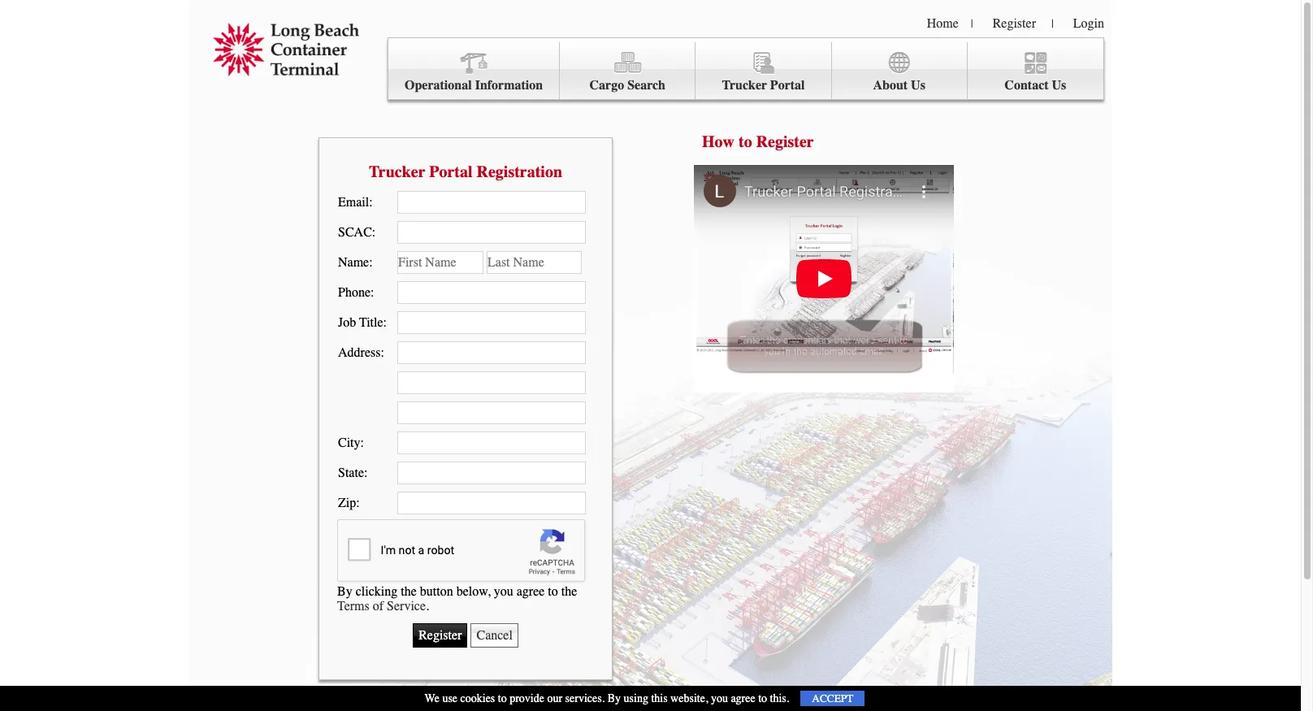 Task type: describe. For each thing, give the bounding box(es) containing it.
accept
[[812, 692, 854, 705]]

trucker portal link
[[696, 42, 832, 100]]

services.
[[565, 692, 605, 705]]

1 vertical spatial by
[[608, 692, 621, 705]]

operational information link
[[389, 42, 560, 100]]

State text field
[[397, 462, 586, 484]]

city
[[338, 436, 361, 450]]

cancel
[[477, 628, 513, 643]]

zip
[[338, 496, 356, 510]]

trucker portal registration
[[369, 162, 562, 181]]

cancel button
[[471, 623, 518, 647]]

: for email :
[[369, 195, 373, 210]]

phone
[[338, 285, 371, 300]]

us for contact us
[[1052, 78, 1067, 93]]

you inside by clicking the button below, you agree to the terms of service .
[[494, 584, 513, 599]]

: for city :
[[361, 436, 364, 450]]

login
[[1074, 16, 1105, 31]]

contact us
[[1005, 78, 1067, 93]]

city :
[[338, 436, 364, 450]]

phone :
[[338, 285, 374, 300]]

home link
[[927, 16, 959, 31]]

trucker for trucker portal
[[722, 78, 767, 93]]

cookies
[[460, 692, 495, 705]]

1 vertical spatial you
[[711, 692, 728, 705]]

Zip text field
[[397, 492, 586, 514]]

login link
[[1074, 16, 1105, 31]]

menu bar containing operational information
[[388, 37, 1105, 100]]

search
[[628, 78, 666, 93]]

address
[[338, 345, 381, 360]]

Job Title text field
[[397, 311, 586, 334]]

this
[[651, 692, 668, 705]]

: for address :
[[381, 345, 384, 360]]

service
[[387, 599, 426, 613]]

Phone text field
[[397, 281, 586, 304]]

by inside by clicking the button below, you agree to the terms of service .
[[337, 584, 352, 599]]

1 | from the left
[[971, 17, 973, 31]]

registration
[[477, 162, 562, 181]]

name
[[338, 255, 369, 270]]

: for phone :
[[371, 285, 374, 300]]

: for scac :
[[372, 225, 376, 240]]

job
[[338, 315, 356, 330]]

scac :
[[338, 225, 376, 240]]

website,
[[671, 692, 708, 705]]

of
[[373, 599, 384, 613]]

City text field
[[397, 432, 586, 454]]

terms of service link
[[337, 599, 426, 613]]

job title :
[[338, 315, 387, 330]]

contact
[[1005, 78, 1049, 93]]

Last Name text field
[[487, 251, 582, 274]]

how to register
[[702, 132, 814, 151]]

: for name :
[[369, 255, 373, 270]]

home
[[927, 16, 959, 31]]

about us
[[873, 78, 926, 93]]

cargo search
[[590, 78, 666, 93]]

email :
[[338, 195, 373, 210]]



Task type: vqa. For each thing, say whether or not it's contained in the screenshot.
Map
no



Task type: locate. For each thing, give the bounding box(es) containing it.
1 horizontal spatial portal
[[770, 78, 805, 93]]

agree left this.
[[731, 692, 756, 705]]

trucker
[[722, 78, 767, 93], [369, 162, 425, 181]]

us right the contact
[[1052, 78, 1067, 93]]

1 horizontal spatial register
[[993, 16, 1036, 31]]

1 horizontal spatial the
[[561, 584, 577, 599]]

operational information
[[405, 78, 543, 93]]

agree inside by clicking the button below, you agree to the terms of service .
[[517, 584, 545, 599]]

below,
[[456, 584, 491, 599]]

0 horizontal spatial trucker
[[369, 162, 425, 181]]

use
[[442, 692, 458, 705]]

trucker inside trucker portal link
[[722, 78, 767, 93]]

: down title
[[381, 345, 384, 360]]

about
[[873, 78, 908, 93]]

1 the from the left
[[401, 584, 417, 599]]

0 vertical spatial agree
[[517, 584, 545, 599]]

0 vertical spatial you
[[494, 584, 513, 599]]

cargo
[[590, 78, 624, 93]]

to left this.
[[758, 692, 767, 705]]

to
[[739, 132, 752, 151], [548, 584, 558, 599], [498, 692, 507, 705], [758, 692, 767, 705]]

None text field
[[397, 371, 586, 394], [397, 402, 586, 424], [397, 371, 586, 394], [397, 402, 586, 424]]

register
[[993, 16, 1036, 31], [756, 132, 814, 151]]

| right home
[[971, 17, 973, 31]]

0 vertical spatial trucker
[[722, 78, 767, 93]]

Email text field
[[397, 191, 586, 214]]

2 us from the left
[[1052, 78, 1067, 93]]

us
[[911, 78, 926, 93], [1052, 78, 1067, 93]]

we use cookies to provide our services. by using this website, you agree to this.
[[425, 692, 789, 705]]

agree up cancel button
[[517, 584, 545, 599]]

provide
[[510, 692, 545, 705]]

Name text field
[[397, 251, 484, 274]]

to right how
[[739, 132, 752, 151]]

: for zip :
[[356, 496, 360, 510]]

us for about us
[[911, 78, 926, 93]]

by left using on the left bottom of the page
[[608, 692, 621, 705]]

0 horizontal spatial |
[[971, 17, 973, 31]]

portal up how to register
[[770, 78, 805, 93]]

this.
[[770, 692, 789, 705]]

1 horizontal spatial us
[[1052, 78, 1067, 93]]

you
[[494, 584, 513, 599], [711, 692, 728, 705]]

Address text field
[[397, 341, 586, 364]]

: down scac :
[[369, 255, 373, 270]]

using
[[624, 692, 649, 705]]

email
[[338, 195, 369, 210]]

agree
[[517, 584, 545, 599], [731, 692, 756, 705]]

1 horizontal spatial trucker
[[722, 78, 767, 93]]

state :
[[338, 466, 368, 480]]

register link
[[993, 16, 1036, 31]]

state
[[338, 466, 364, 480]]

terms
[[337, 599, 370, 613]]

: for state :
[[364, 466, 368, 480]]

0 horizontal spatial agree
[[517, 584, 545, 599]]

portal up email text field
[[429, 162, 473, 181]]

None submit
[[413, 623, 468, 647]]

SCAC text field
[[397, 221, 586, 244]]

register down trucker portal at the top of page
[[756, 132, 814, 151]]

how
[[702, 132, 735, 151]]

operational
[[405, 78, 472, 93]]

0 horizontal spatial you
[[494, 584, 513, 599]]

0 horizontal spatial us
[[911, 78, 926, 93]]

0 horizontal spatial the
[[401, 584, 417, 599]]

name :
[[338, 255, 373, 270]]

0 vertical spatial portal
[[770, 78, 805, 93]]

1 us from the left
[[911, 78, 926, 93]]

1 horizontal spatial you
[[711, 692, 728, 705]]

: up title
[[371, 285, 374, 300]]

: down state :
[[356, 496, 360, 510]]

us right about
[[911, 78, 926, 93]]

to inside by clicking the button below, you agree to the terms of service .
[[548, 584, 558, 599]]

you right below,
[[494, 584, 513, 599]]

about us link
[[832, 42, 968, 100]]

1 vertical spatial portal
[[429, 162, 473, 181]]

2 the from the left
[[561, 584, 577, 599]]

: up state :
[[361, 436, 364, 450]]

trucker up email :
[[369, 162, 425, 181]]

: right job
[[383, 315, 387, 330]]

trucker up how to register
[[722, 78, 767, 93]]

our
[[547, 692, 563, 705]]

to left provide at the left bottom of the page
[[498, 692, 507, 705]]

we
[[425, 692, 440, 705]]

| left login link
[[1052, 17, 1054, 31]]

: up scac :
[[369, 195, 373, 210]]

to right below,
[[548, 584, 558, 599]]

portal for trucker portal
[[770, 78, 805, 93]]

accept button
[[801, 691, 865, 706]]

the
[[401, 584, 417, 599], [561, 584, 577, 599]]

0 horizontal spatial register
[[756, 132, 814, 151]]

title
[[359, 315, 383, 330]]

by clicking the button below, you agree to the terms of service .
[[337, 584, 577, 613]]

menu bar
[[388, 37, 1105, 100]]

button
[[420, 584, 453, 599]]

2 | from the left
[[1052, 17, 1054, 31]]

portal
[[770, 78, 805, 93], [429, 162, 473, 181]]

trucker for trucker portal registration
[[369, 162, 425, 181]]

0 vertical spatial by
[[337, 584, 352, 599]]

0 horizontal spatial by
[[337, 584, 352, 599]]

.
[[426, 599, 429, 613]]

1 horizontal spatial agree
[[731, 692, 756, 705]]

information
[[475, 78, 543, 93]]

:
[[369, 195, 373, 210], [372, 225, 376, 240], [369, 255, 373, 270], [371, 285, 374, 300], [383, 315, 387, 330], [381, 345, 384, 360], [361, 436, 364, 450], [364, 466, 368, 480], [356, 496, 360, 510]]

1 vertical spatial register
[[756, 132, 814, 151]]

address :
[[338, 345, 384, 360]]

|
[[971, 17, 973, 31], [1052, 17, 1054, 31]]

by left clicking
[[337, 584, 352, 599]]

trucker portal
[[722, 78, 805, 93]]

scac
[[338, 225, 372, 240]]

: down city :
[[364, 466, 368, 480]]

0 horizontal spatial portal
[[429, 162, 473, 181]]

1 horizontal spatial |
[[1052, 17, 1054, 31]]

cargo search link
[[560, 42, 696, 100]]

zip :
[[338, 496, 360, 510]]

clicking
[[356, 584, 398, 599]]

portal for trucker portal registration
[[429, 162, 473, 181]]

0 vertical spatial register
[[993, 16, 1036, 31]]

1 horizontal spatial by
[[608, 692, 621, 705]]

contact us link
[[968, 42, 1104, 100]]

: down email :
[[372, 225, 376, 240]]

you right website,
[[711, 692, 728, 705]]

1 vertical spatial agree
[[731, 692, 756, 705]]

by
[[337, 584, 352, 599], [608, 692, 621, 705]]

1 vertical spatial trucker
[[369, 162, 425, 181]]

register up contact us link
[[993, 16, 1036, 31]]



